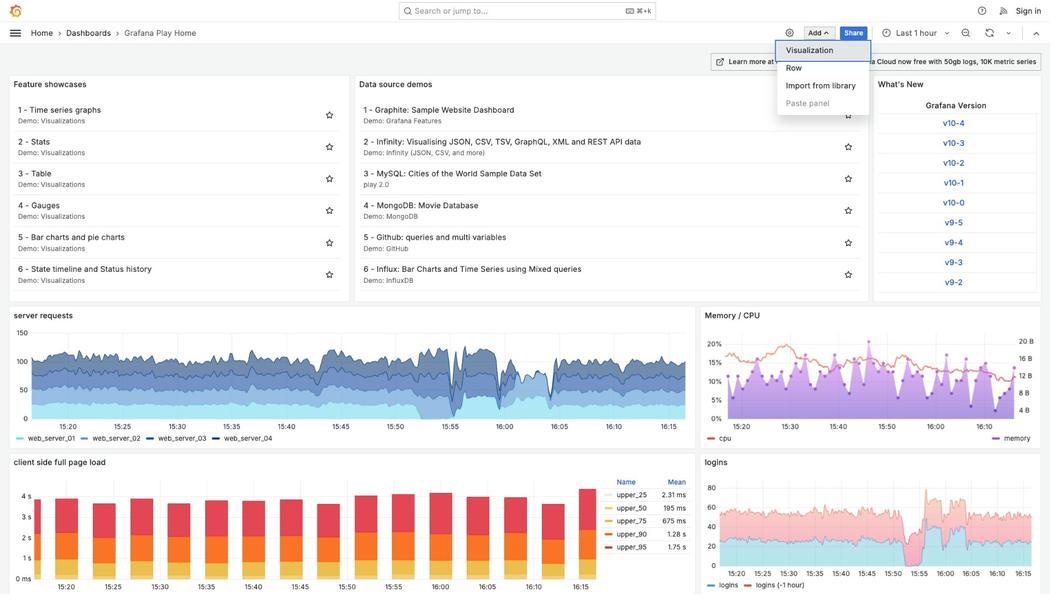 Task type: locate. For each thing, give the bounding box(es) containing it.
menu
[[778, 40, 870, 115]]

auto refresh turned off. choose refresh time interval image
[[1005, 29, 1014, 37]]

mark "3 - table" as favorite image
[[325, 175, 334, 183]]

mark "6 - influx: bar charts and time series using mixed queries" as favorite image
[[845, 270, 853, 279]]

mark "1 -  time series graphs" as favorite image
[[325, 111, 334, 120]]

mark "6 - state timeline and status history" as favorite image
[[325, 270, 334, 279]]

dashboard settings image
[[785, 28, 795, 38]]

mark "4 -  gauges" as favorite image
[[325, 206, 334, 215]]

mark "1 - graphite: sample website dashboard" as favorite image
[[845, 111, 853, 120]]



Task type: describe. For each thing, give the bounding box(es) containing it.
mark "2 - stats" as favorite image
[[325, 143, 334, 152]]

refresh dashboard image
[[985, 28, 995, 38]]

mark "2 - infinity: visualising json, csv, tsv, graphql, xml and rest api data" as favorite image
[[845, 143, 853, 152]]

zoom out time range image
[[961, 28, 971, 38]]

grafana image
[[9, 4, 22, 17]]

open menu image
[[9, 26, 22, 40]]

help image
[[978, 6, 988, 16]]

mark "4 - mongodb: movie database" as favorite image
[[845, 206, 853, 215]]

mark "5 - bar charts and pie charts" as favorite image
[[325, 238, 334, 247]]

mark "3 - mysql: cities of the world sample data set" as favorite image
[[845, 175, 853, 183]]

news image
[[1000, 6, 1010, 16]]

mark "5 - github: queries and multi variables" as favorite image
[[845, 238, 853, 247]]



Task type: vqa. For each thing, say whether or not it's contained in the screenshot.
the Mark "1 - Graphite: Sample Website Dashboard" as favorite image
yes



